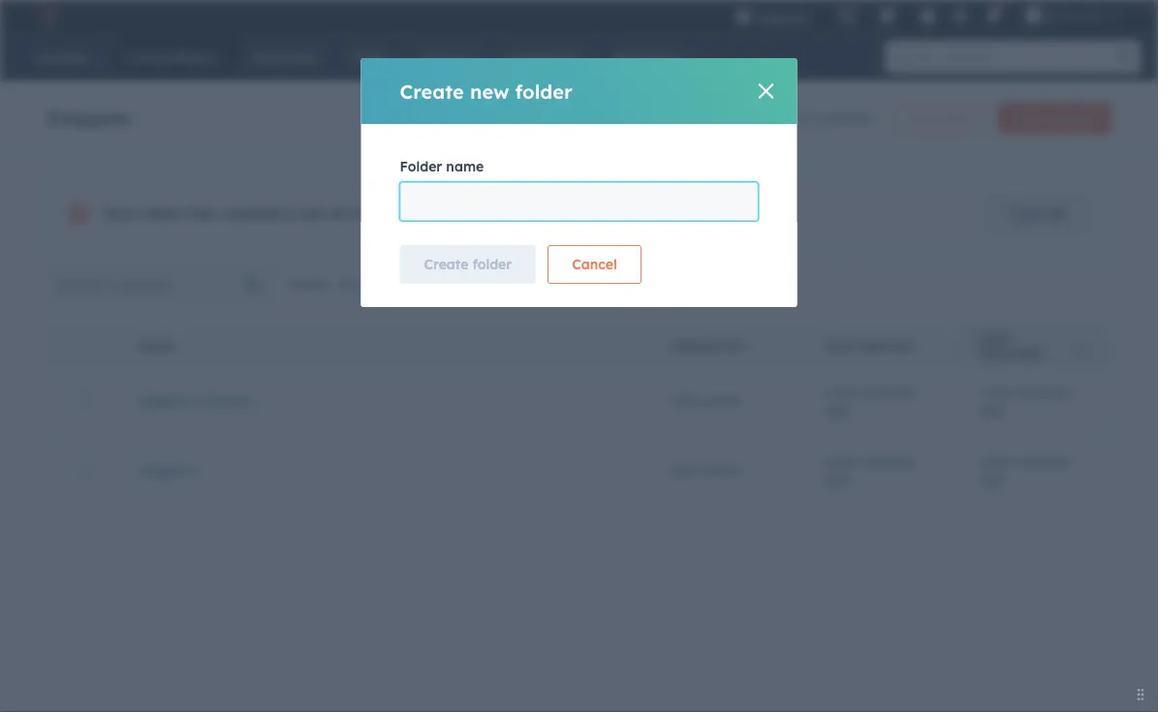 Task type: describe. For each thing, give the bounding box(es) containing it.
create for create folder
[[424, 256, 469, 273]]

snippets banner
[[47, 97, 1112, 134]]

2 of 5 created
[[783, 110, 871, 127]]

new
[[470, 79, 510, 103]]

1 for snippet 1 (clone)
[[193, 393, 200, 410]]

create folder button
[[400, 245, 537, 284]]

notifications image
[[985, 9, 1002, 26]]

date created
[[825, 339, 913, 354]]

date for date created
[[825, 339, 855, 354]]

menu containing johnsmith
[[722, 0, 1136, 31]]

unlock
[[451, 205, 495, 222]]

marketplaces button
[[867, 0, 908, 31]]

date for date modified
[[980, 332, 1010, 347]]

created
[[670, 339, 724, 354]]

snippets
[[535, 205, 590, 222]]

unlock more snippets with crm suite starter.
[[451, 205, 740, 222]]

press to sort. element for created by
[[748, 338, 756, 355]]

john smith for snippet 1
[[670, 462, 742, 479]]

date modified
[[980, 332, 1043, 361]]

new
[[911, 111, 936, 126]]

cancel
[[572, 256, 618, 273]]

snippet for snippet 1
[[138, 462, 188, 479]]

press to sort. image
[[179, 338, 186, 352]]

folder name
[[400, 158, 484, 175]]

1 vertical spatial 5
[[351, 204, 361, 223]]

Search search field
[[47, 265, 275, 304]]

date created button
[[802, 323, 957, 366]]

close image
[[759, 83, 774, 99]]

settings link
[[949, 5, 973, 26]]

name
[[138, 339, 173, 354]]

owner:
[[287, 275, 332, 292]]

modified
[[980, 347, 1043, 361]]

your
[[102, 204, 138, 223]]

hubspot image
[[35, 4, 58, 27]]

crm
[[624, 205, 654, 222]]

name
[[446, 158, 484, 175]]

johnsmith button
[[1014, 0, 1134, 31]]

create for create new folder
[[400, 79, 464, 103]]

folder for new folder
[[939, 111, 971, 126]]

1 vertical spatial upgrade
[[1009, 205, 1068, 222]]

calling icon image
[[838, 8, 856, 25]]

snippet inside button
[[1055, 111, 1096, 126]]

john for snippet 1 (clone)
[[670, 393, 701, 410]]

smith for snippet 1
[[705, 462, 742, 479]]

marketplaces image
[[879, 9, 896, 26]]

any button
[[340, 265, 393, 304]]

search image
[[1118, 50, 1132, 64]]

folder
[[400, 158, 442, 175]]

new folder button
[[895, 103, 987, 134]]

john smith image
[[1025, 7, 1043, 24]]

upgrade image
[[735, 9, 753, 26]]

5 inside snippets banner
[[811, 110, 819, 127]]

press to sort. element for name
[[179, 338, 186, 355]]

notifications button
[[977, 0, 1010, 31]]

2 inside snippets banner
[[783, 110, 790, 127]]

team
[[143, 204, 184, 223]]

snippets.
[[365, 204, 436, 223]]

snippet 1
[[138, 462, 200, 479]]

out
[[300, 204, 326, 223]]



Task type: locate. For each thing, give the bounding box(es) containing it.
0 horizontal spatial 5
[[351, 204, 361, 223]]

descending sort. press to sort ascending. element
[[1081, 338, 1088, 355]]

cancel button
[[548, 245, 642, 284]]

created
[[823, 110, 871, 127], [221, 204, 281, 223], [859, 339, 913, 354]]

1 horizontal spatial 5
[[811, 110, 819, 127]]

folder inside new folder button
[[939, 111, 971, 126]]

press to sort. image inside date created button
[[919, 338, 926, 352]]

0 vertical spatial john smith
[[670, 393, 742, 410]]

Search HubSpot search field
[[886, 41, 1124, 74]]

settings image
[[952, 8, 970, 26]]

1 vertical spatial snippet
[[138, 393, 188, 410]]

by
[[727, 339, 743, 354]]

folder down unlock
[[473, 256, 512, 273]]

1 vertical spatial 2
[[286, 204, 295, 223]]

create down search hubspot search box
[[1016, 111, 1052, 126]]

1 horizontal spatial of
[[794, 110, 807, 127]]

john smith for snippet 1 (clone)
[[670, 393, 742, 410]]

menu
[[722, 0, 1136, 31]]

snippet 1 (clone) link
[[138, 393, 250, 410]]

has
[[189, 204, 216, 223]]

(clone)
[[204, 393, 250, 410]]

hubspot link
[[23, 4, 73, 27]]

0 horizontal spatial date
[[825, 339, 855, 354]]

0 vertical spatial 1
[[193, 393, 200, 410]]

menu item
[[825, 0, 829, 31]]

upgrade link
[[985, 194, 1092, 233]]

created for 5
[[823, 110, 871, 127]]

2 smith from the top
[[705, 462, 742, 479]]

folder
[[516, 79, 573, 103], [939, 111, 971, 126], [473, 256, 512, 273]]

1 john smith from the top
[[670, 393, 742, 410]]

1 john from the top
[[670, 393, 701, 410]]

snippet down snippet 1 (clone) link at the left
[[138, 462, 188, 479]]

date inside date created button
[[825, 339, 855, 354]]

create snippet
[[1016, 111, 1096, 126]]

1 vertical spatial folder
[[939, 111, 971, 126]]

1 press to sort. element from the left
[[179, 338, 186, 355]]

date modified button
[[957, 323, 1112, 366]]

2 vertical spatial snippet
[[138, 462, 188, 479]]

1 horizontal spatial 2
[[783, 110, 790, 127]]

more
[[499, 205, 532, 222]]

0 horizontal spatial press to sort. element
[[179, 338, 186, 355]]

upgrade
[[757, 9, 811, 25], [1009, 205, 1068, 222]]

descending sort. press to sort ascending. image
[[1081, 338, 1088, 352]]

0 vertical spatial smith
[[705, 393, 742, 410]]

few
[[837, 384, 860, 401], [992, 384, 1015, 401], [837, 454, 860, 471], [992, 454, 1015, 471]]

0 vertical spatial snippet
[[1055, 111, 1096, 126]]

snippet 1 (clone)
[[138, 393, 250, 410]]

suite
[[658, 205, 690, 222]]

created inside snippets banner
[[823, 110, 871, 127]]

1 vertical spatial create
[[1016, 111, 1052, 126]]

press to sort. image for created by
[[748, 338, 756, 352]]

1 horizontal spatial press to sort. image
[[919, 338, 926, 352]]

2 john from the top
[[670, 462, 701, 479]]

snippet for snippet 1 (clone)
[[138, 393, 188, 410]]

create snippet button
[[999, 103, 1112, 134]]

2 john smith from the top
[[670, 462, 742, 479]]

1
[[193, 393, 200, 410], [193, 462, 200, 479]]

press to sort. image for date created
[[919, 338, 926, 352]]

press to sort. image inside created by button
[[748, 338, 756, 352]]

1 vertical spatial smith
[[705, 462, 742, 479]]

create
[[400, 79, 464, 103], [1016, 111, 1052, 126], [424, 256, 469, 273]]

0 horizontal spatial 2
[[286, 204, 295, 223]]

2 vertical spatial created
[[859, 339, 913, 354]]

new folder
[[911, 111, 971, 126]]

of inside snippets banner
[[794, 110, 807, 127]]

1 1 from the top
[[193, 393, 200, 410]]

press to sort. image right 'by'
[[748, 338, 756, 352]]

create inside button
[[1016, 111, 1052, 126]]

2 press to sort. image from the left
[[919, 338, 926, 352]]

1 vertical spatial john
[[670, 462, 701, 479]]

calling icon button
[[830, 3, 863, 28]]

1 horizontal spatial date
[[980, 332, 1010, 347]]

0 vertical spatial 5
[[811, 110, 819, 127]]

0 horizontal spatial folder
[[473, 256, 512, 273]]

2 1 from the top
[[193, 462, 200, 479]]

folder inside "create folder" button
[[473, 256, 512, 273]]

john smith
[[670, 393, 742, 410], [670, 462, 742, 479]]

folder right new at the top left
[[516, 79, 573, 103]]

1 press to sort. image from the left
[[748, 338, 756, 352]]

1 horizontal spatial press to sort. element
[[748, 338, 756, 355]]

2
[[783, 110, 790, 127], [286, 204, 295, 223]]

5
[[811, 110, 819, 127], [351, 204, 361, 223]]

date
[[980, 332, 1010, 347], [825, 339, 855, 354]]

0 vertical spatial create
[[400, 79, 464, 103]]

created by button
[[646, 323, 802, 366]]

0 vertical spatial john
[[670, 393, 701, 410]]

1 for snippet 1
[[193, 462, 200, 479]]

1 vertical spatial john smith
[[670, 462, 742, 479]]

0 vertical spatial upgrade
[[757, 9, 811, 25]]

2 vertical spatial create
[[424, 256, 469, 273]]

press to sort. element
[[179, 338, 186, 355], [748, 338, 756, 355], [919, 338, 926, 355]]

a few seconds ago
[[825, 384, 916, 418], [980, 384, 1071, 418], [825, 454, 916, 488], [980, 454, 1071, 488]]

folder right new
[[939, 111, 971, 126]]

1 vertical spatial of
[[331, 204, 346, 223]]

snippet 1 link
[[138, 462, 200, 479]]

press to sort. element inside name 'button'
[[179, 338, 186, 355]]

2 press to sort. element from the left
[[748, 338, 756, 355]]

john for snippet 1
[[670, 462, 701, 479]]

created by
[[670, 339, 743, 354]]

snippet down the name
[[138, 393, 188, 410]]

1 vertical spatial created
[[221, 204, 281, 223]]

create left new at the top left
[[400, 79, 464, 103]]

1 down snippet 1 (clone) link at the left
[[193, 462, 200, 479]]

of
[[794, 110, 807, 127], [331, 204, 346, 223]]

0 horizontal spatial press to sort. image
[[748, 338, 756, 352]]

smith for snippet 1 (clone)
[[705, 393, 742, 410]]

1 horizontal spatial upgrade
[[1009, 205, 1068, 222]]

help image
[[920, 9, 937, 26]]

smith
[[705, 393, 742, 410], [705, 462, 742, 479]]

2 horizontal spatial press to sort. element
[[919, 338, 926, 355]]

search button
[[1109, 41, 1142, 74]]

upgrade right "upgrade" image
[[757, 9, 811, 25]]

1 horizontal spatial folder
[[516, 79, 573, 103]]

2 horizontal spatial folder
[[939, 111, 971, 126]]

Folder name text field
[[400, 182, 759, 221]]

press to sort. image
[[748, 338, 756, 352], [919, 338, 926, 352]]

created for has
[[221, 204, 281, 223]]

any
[[341, 275, 367, 292]]

folder for create folder
[[473, 256, 512, 273]]

press to sort. element inside created by button
[[748, 338, 756, 355]]

create for create snippet
[[1016, 111, 1052, 126]]

press to sort. element right 'by'
[[748, 338, 756, 355]]

snippet down search hubspot search box
[[1055, 111, 1096, 126]]

press to sort. element for date created
[[919, 338, 926, 355]]

date inside date modified
[[980, 332, 1010, 347]]

2 vertical spatial folder
[[473, 256, 512, 273]]

1 vertical spatial 1
[[193, 462, 200, 479]]

snippet
[[1055, 111, 1096, 126], [138, 393, 188, 410], [138, 462, 188, 479]]

0 vertical spatial folder
[[516, 79, 573, 103]]

with
[[593, 205, 620, 222]]

snippets
[[47, 105, 131, 129]]

create folder
[[424, 256, 512, 273]]

press to sort. image right date created
[[919, 338, 926, 352]]

name button
[[115, 323, 646, 366]]

1 smith from the top
[[705, 393, 742, 410]]

press to sort. element right date created
[[919, 338, 926, 355]]

help button
[[912, 0, 945, 31]]

0 vertical spatial 2
[[783, 110, 790, 127]]

press to sort. element inside date created button
[[919, 338, 926, 355]]

john
[[670, 393, 701, 410], [670, 462, 701, 479]]

ago
[[825, 401, 850, 418], [980, 401, 1005, 418], [825, 471, 850, 488], [980, 471, 1005, 488]]

seconds
[[864, 384, 916, 401], [1019, 384, 1071, 401], [864, 454, 916, 471], [1019, 454, 1071, 471]]

create down unlock
[[424, 256, 469, 273]]

created inside button
[[859, 339, 913, 354]]

3 press to sort. element from the left
[[919, 338, 926, 355]]

0 vertical spatial of
[[794, 110, 807, 127]]

upgrade down create snippet button
[[1009, 205, 1068, 222]]

starter.
[[694, 205, 740, 222]]

0 horizontal spatial of
[[331, 204, 346, 223]]

1 left (clone)
[[193, 393, 200, 410]]

a
[[825, 384, 833, 401], [980, 384, 988, 401], [825, 454, 833, 471], [980, 454, 988, 471]]

create inside button
[[424, 256, 469, 273]]

0 horizontal spatial upgrade
[[757, 9, 811, 25]]

johnsmith
[[1047, 7, 1105, 23]]

0 vertical spatial created
[[823, 110, 871, 127]]

create new folder
[[400, 79, 573, 103]]

your team has created 2 out of 5 snippets.
[[102, 204, 436, 223]]

press to sort. element right the name
[[179, 338, 186, 355]]



Task type: vqa. For each thing, say whether or not it's contained in the screenshot.
left 'folder'
yes



